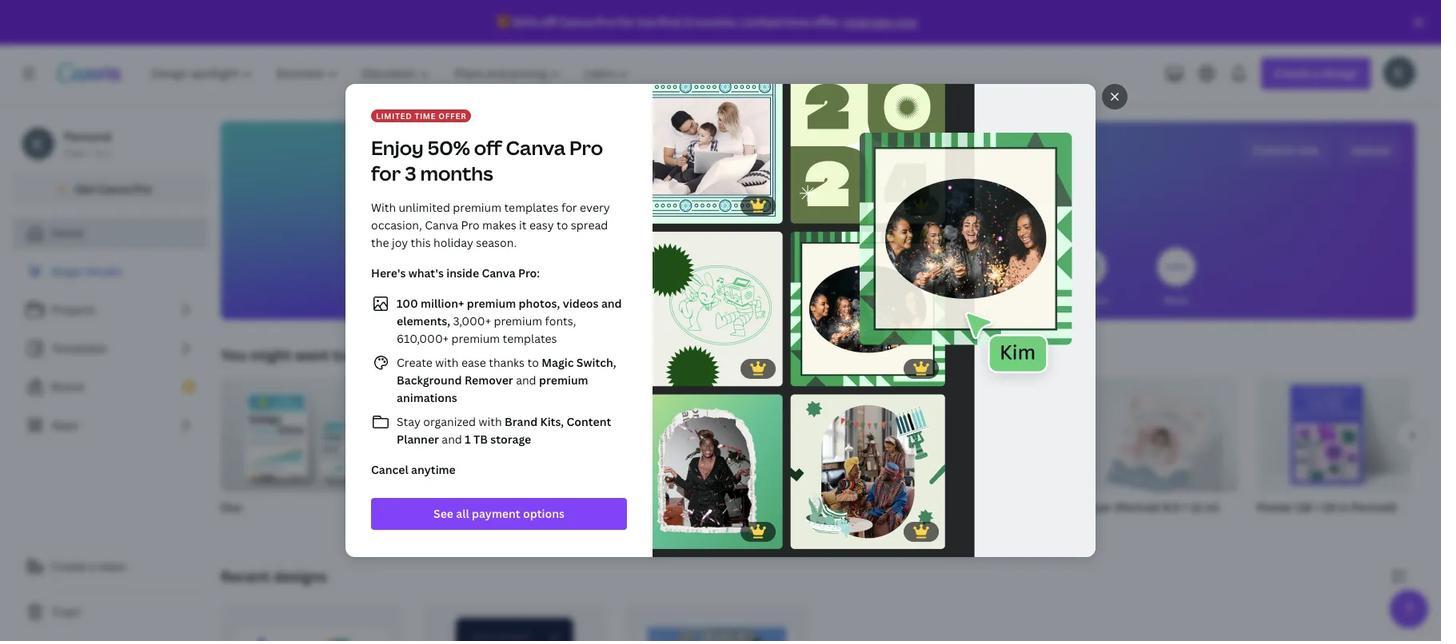 Task type: vqa. For each thing, say whether or not it's contained in the screenshot.
'B'
no



Task type: describe. For each thing, give the bounding box(es) containing it.
for for the
[[618, 14, 635, 30]]

design
[[816, 140, 898, 174]]

group for presentation (16:9)
[[739, 378, 893, 493]]

off for 🎁
[[540, 14, 557, 30]]

switch,
[[577, 355, 616, 370]]

(portrait
[[1115, 500, 1161, 515]]

1 vertical spatial with
[[479, 414, 502, 430]]

print products button
[[964, 237, 1031, 320]]

poster
[[1258, 500, 1293, 515]]

docs button
[[530, 237, 569, 320]]

premium inside 100 million+ premium photos, videos and elements,
[[467, 296, 516, 311]]

team
[[99, 559, 126, 574]]

100
[[397, 296, 418, 311]]

free
[[64, 146, 84, 160]]

50% for 🎁
[[513, 14, 538, 30]]

group for instagram post (square)
[[912, 378, 1066, 493]]

cancel anytime
[[371, 462, 456, 478]]

presentation
[[739, 500, 809, 515]]

spread
[[571, 218, 608, 233]]

canva for 🎁 50% off canva pro for the first 3 months. limited time offer. upgrade now .
[[559, 14, 594, 30]]

brand for brand
[[51, 379, 84, 394]]

videos
[[563, 296, 599, 311]]

now
[[894, 14, 917, 30]]

and for and 1 tb storage
[[442, 432, 462, 447]]

premium animations
[[397, 373, 588, 406]]

brand for brand kits, content planner
[[505, 414, 538, 430]]

canva for enjoy 50% off canva pro for 3 months
[[506, 134, 566, 161]]

3,000+ premium fonts, 610,000+ premium templates
[[397, 314, 576, 346]]

top level navigation element
[[141, 58, 643, 90]]

create a team
[[51, 559, 126, 574]]

for inside with unlimited premium templates for every occasion, canva pro makes it easy to spread the joy this holiday season.
[[562, 200, 577, 215]]

will
[[717, 140, 758, 174]]

create with ease thanks to
[[397, 355, 542, 370]]

doc group
[[221, 378, 374, 536]]

trash
[[51, 605, 81, 620]]

photos,
[[519, 296, 560, 311]]

home
[[51, 226, 83, 241]]

get canva pro
[[75, 182, 152, 197]]

flyer (portrait 8.5 × 11 in)
[[1085, 500, 1220, 515]]

off for enjoy
[[474, 134, 502, 161]]

thanks
[[489, 355, 525, 370]]

2 × from the left
[[1315, 500, 1321, 515]]

0 vertical spatial 1
[[106, 146, 111, 160]]

3,000+
[[453, 314, 491, 329]]

templates
[[51, 341, 107, 356]]

you inside for you button
[[460, 294, 478, 307]]

premium down 3,000+ on the left of page
[[452, 331, 500, 346]]

social media
[[789, 294, 848, 307]]

today?
[[903, 140, 993, 174]]

it
[[519, 218, 527, 233]]

templates link
[[13, 333, 208, 365]]

with
[[371, 200, 396, 215]]

for you
[[443, 294, 478, 307]]

fonts,
[[545, 314, 576, 329]]

social media button
[[789, 237, 848, 320]]

designs
[[274, 567, 327, 586]]

pro inside with unlimited premium templates for every occasion, canva pro makes it easy to spread the joy this holiday season.
[[461, 218, 480, 233]]

presentations
[[696, 294, 761, 307]]

group for flyer (portrait 8.5 × 11 in)
[[1085, 378, 1238, 498]]

animations
[[397, 390, 457, 406]]

pro inside get canva pro button
[[134, 182, 152, 197]]

premium inside premium animations
[[539, 373, 588, 388]]

products
[[989, 294, 1031, 307]]

planner
[[397, 432, 439, 447]]

premium down photos,
[[494, 314, 543, 329]]

0 horizontal spatial to
[[332, 346, 347, 365]]

print
[[964, 294, 987, 307]]

flyer (portrait 8.5 × 11 in) group
[[1085, 378, 1238, 536]]

🎁
[[497, 14, 511, 30]]

100 million+ premium photos, videos and elements,
[[397, 296, 622, 329]]

home link
[[13, 218, 208, 250]]

try...
[[351, 346, 382, 365]]

logo group
[[566, 378, 720, 536]]

and for and
[[513, 373, 539, 388]]

content
[[567, 414, 611, 430]]

and inside 100 million+ premium photos, videos and elements,
[[602, 296, 622, 311]]

stay
[[397, 414, 421, 430]]

pro inside enjoy 50% off canva pro for 3 months
[[570, 134, 603, 161]]

create a team button
[[13, 551, 208, 583]]

poster (18 × 24 in portrait)
[[1258, 500, 1398, 515]]

makes
[[482, 218, 517, 233]]

social
[[789, 294, 817, 307]]

see all payment options
[[434, 506, 565, 522]]

create for create with ease thanks to
[[397, 355, 433, 370]]

enjoy 50% off canva pro for 3 months
[[371, 134, 603, 186]]

24
[[1323, 500, 1336, 515]]

this
[[411, 235, 431, 250]]

might
[[250, 346, 291, 365]]

what will you design today?
[[644, 140, 993, 174]]

1 × from the left
[[1183, 500, 1188, 515]]

11
[[1191, 500, 1203, 515]]

you might want to try...
[[221, 346, 382, 365]]

time
[[785, 14, 810, 30]]

payment
[[472, 506, 521, 522]]

background
[[397, 373, 462, 388]]

stay organized with
[[397, 414, 505, 430]]

apps
[[51, 418, 79, 433]]

limited
[[376, 110, 412, 122]]

3 inside enjoy 50% off canva pro for 3 months
[[405, 160, 416, 186]]

offer.
[[812, 14, 842, 30]]

whiteboard group
[[394, 378, 547, 536]]

instagram post (square) group
[[912, 378, 1066, 536]]

upgrade now button
[[844, 14, 917, 30]]

0 vertical spatial 3
[[685, 14, 691, 30]]

templates inside the '3,000+ premium fonts, 610,000+ premium templates'
[[503, 331, 557, 346]]

whiteboards
[[609, 294, 669, 307]]

magic studio link
[[13, 256, 208, 288]]

options
[[523, 506, 565, 522]]

the inside with unlimited premium templates for every occasion, canva pro makes it easy to spread the joy this holiday season.
[[371, 235, 389, 250]]

what
[[644, 140, 712, 174]]

you
[[221, 346, 247, 365]]

premium inside with unlimited premium templates for every occasion, canva pro makes it easy to spread the joy this holiday season.
[[453, 200, 502, 215]]

group for whiteboard
[[394, 378, 547, 493]]

limited
[[741, 14, 783, 30]]



Task type: locate. For each thing, give the bounding box(es) containing it.
0 horizontal spatial for
[[371, 160, 401, 186]]

magic
[[51, 264, 83, 279], [542, 355, 574, 370]]

1 vertical spatial for
[[371, 160, 401, 186]]

1 horizontal spatial create
[[397, 355, 433, 370]]

premium up makes
[[453, 200, 502, 215]]

premium up 3,000+ on the left of page
[[467, 296, 516, 311]]

1 horizontal spatial you
[[763, 140, 811, 174]]

1 group from the left
[[221, 378, 374, 493]]

(18
[[1296, 500, 1312, 515]]

a
[[90, 559, 96, 574]]

premium down switch,
[[539, 373, 588, 388]]

off inside enjoy 50% off canva pro for 3 months
[[474, 134, 502, 161]]

1 vertical spatial and
[[513, 373, 539, 388]]

pro left first
[[596, 14, 616, 30]]

magic switch, background remover
[[397, 355, 616, 388]]

1 vertical spatial brand
[[505, 414, 538, 430]]

0 vertical spatial you
[[763, 140, 811, 174]]

1 horizontal spatial list
[[371, 294, 627, 449]]

and down thanks
[[513, 373, 539, 388]]

want
[[295, 346, 329, 365]]

0 vertical spatial for
[[618, 14, 635, 30]]

1 vertical spatial magic
[[542, 355, 574, 370]]

0 vertical spatial 50%
[[513, 14, 538, 30]]

create inside create a team button
[[51, 559, 87, 574]]

recent designs
[[221, 567, 327, 586]]

logo
[[566, 500, 593, 515]]

magic left studio
[[51, 264, 83, 279]]

0 horizontal spatial off
[[474, 134, 502, 161]]

for for 3
[[371, 160, 401, 186]]

with unlimited premium templates for every occasion, canva pro makes it easy to spread the joy this holiday season.
[[371, 200, 610, 250]]

magic for switch,
[[542, 355, 574, 370]]

elements,
[[397, 314, 450, 329]]

2 vertical spatial for
[[562, 200, 577, 215]]

0 vertical spatial create
[[397, 355, 433, 370]]

1 horizontal spatial off
[[540, 14, 557, 30]]

presentation (16:9) group
[[739, 378, 893, 536]]

3 up unlimited
[[405, 160, 416, 186]]

the
[[638, 14, 657, 30], [371, 235, 389, 250]]

million+
[[421, 296, 464, 311]]

to right thanks
[[528, 355, 539, 370]]

brand up storage
[[505, 414, 538, 430]]

get canva pro button
[[13, 174, 208, 205]]

2 horizontal spatial to
[[557, 218, 568, 233]]

you right for
[[460, 294, 478, 307]]

3 right first
[[685, 14, 691, 30]]

projects link
[[13, 294, 208, 326]]

2 horizontal spatial for
[[618, 14, 635, 30]]

limited time offer
[[376, 110, 467, 122]]

inside
[[447, 266, 479, 281]]

unlimited
[[399, 200, 450, 215]]

in)
[[1206, 500, 1220, 515]]

× left the 11
[[1183, 500, 1188, 515]]

templates up thanks
[[503, 331, 557, 346]]

the left first
[[638, 14, 657, 30]]

3 group from the left
[[566, 378, 720, 493]]

presentations button
[[696, 237, 761, 320]]

magic inside magic switch, background remover
[[542, 355, 574, 370]]

enjoy
[[371, 134, 424, 161]]

pro
[[596, 14, 616, 30], [570, 134, 603, 161], [134, 182, 152, 197], [461, 218, 480, 233]]

apps link
[[13, 410, 208, 442]]

1 right • at the left of the page
[[106, 146, 111, 160]]

for
[[443, 294, 458, 307]]

0 vertical spatial off
[[540, 14, 557, 30]]

create for create a team
[[51, 559, 87, 574]]

canva for here's what's inside canva pro:
[[482, 266, 516, 281]]

easy
[[530, 218, 554, 233]]

portrait)
[[1352, 500, 1398, 515]]

🎁 50% off canva pro for the first 3 months. limited time offer. upgrade now .
[[497, 14, 920, 30]]

0 vertical spatial and
[[602, 296, 622, 311]]

the left joy
[[371, 235, 389, 250]]

presentation (16:9)
[[739, 500, 843, 515]]

for left every
[[562, 200, 577, 215]]

group for doc
[[221, 378, 374, 493]]

canva right the get
[[97, 182, 131, 197]]

canva inside with unlimited premium templates for every occasion, canva pro makes it easy to spread the joy this holiday season.
[[425, 218, 458, 233]]

50% for enjoy
[[428, 134, 470, 161]]

1 horizontal spatial with
[[479, 414, 502, 430]]

0 horizontal spatial magic
[[51, 264, 83, 279]]

post
[[969, 500, 994, 515]]

0 horizontal spatial create
[[51, 559, 87, 574]]

1 horizontal spatial magic
[[542, 355, 574, 370]]

pro up holiday
[[461, 218, 480, 233]]

0 vertical spatial brand
[[51, 379, 84, 394]]

50% inside enjoy 50% off canva pro for 3 months
[[428, 134, 470, 161]]

list containing 100 million+ premium photos, videos and elements,
[[371, 294, 627, 449]]

0 horizontal spatial with
[[435, 355, 459, 370]]

None search field
[[578, 194, 1058, 226]]

pro up every
[[570, 134, 603, 161]]

6 group from the left
[[1085, 378, 1238, 498]]

canva inside enjoy 50% off canva pro for 3 months
[[506, 134, 566, 161]]

1 left tb
[[465, 432, 471, 447]]

.
[[917, 14, 920, 30]]

(16:9)
[[812, 500, 843, 515]]

months
[[420, 160, 493, 186]]

canva up holiday
[[425, 218, 458, 233]]

canva left 'pro:'
[[482, 266, 516, 281]]

to left try...
[[332, 346, 347, 365]]

magic inside magic studio link
[[51, 264, 83, 279]]

personal
[[64, 129, 112, 144]]

magic for studio
[[51, 264, 83, 279]]

you right will
[[763, 140, 811, 174]]

canva right "🎁"
[[559, 14, 594, 30]]

2 vertical spatial and
[[442, 432, 462, 447]]

1 vertical spatial 3
[[405, 160, 416, 186]]

templates up it
[[504, 200, 559, 215]]

4 group from the left
[[739, 378, 893, 493]]

0 vertical spatial with
[[435, 355, 459, 370]]

create up "background"
[[397, 355, 433, 370]]

and right videos
[[602, 296, 622, 311]]

media
[[819, 294, 848, 307]]

0 vertical spatial templates
[[504, 200, 559, 215]]

1 horizontal spatial 50%
[[513, 14, 538, 30]]

all
[[456, 506, 469, 522]]

magic left switch,
[[542, 355, 574, 370]]

canva up easy
[[506, 134, 566, 161]]

0 horizontal spatial you
[[460, 294, 478, 307]]

for inside enjoy 50% off canva pro for 3 months
[[371, 160, 401, 186]]

1 vertical spatial create
[[51, 559, 87, 574]]

1 horizontal spatial brand
[[505, 414, 538, 430]]

0 vertical spatial the
[[638, 14, 657, 30]]

50% down "offer"
[[428, 134, 470, 161]]

brand kits, content planner
[[397, 414, 611, 447]]

8.5
[[1164, 500, 1180, 515]]

instagram
[[912, 500, 967, 515]]

cancel
[[371, 462, 409, 478]]

in
[[1339, 500, 1349, 515]]

1 vertical spatial templates
[[503, 331, 557, 346]]

and 1 tb storage
[[439, 432, 531, 447]]

docs
[[538, 294, 561, 307]]

0 horizontal spatial 1
[[106, 146, 111, 160]]

1 vertical spatial the
[[371, 235, 389, 250]]

free •
[[64, 146, 91, 160]]

for up with
[[371, 160, 401, 186]]

anytime
[[411, 462, 456, 478]]

organized
[[424, 414, 476, 430]]

joy
[[392, 235, 408, 250]]

canva
[[559, 14, 594, 30], [506, 134, 566, 161], [97, 182, 131, 197], [425, 218, 458, 233], [482, 266, 516, 281]]

2 group from the left
[[394, 378, 547, 493]]

pro up the home link
[[134, 182, 152, 197]]

for you button
[[441, 237, 479, 320]]

to right easy
[[557, 218, 568, 233]]

0 vertical spatial magic
[[51, 264, 83, 279]]

create left a
[[51, 559, 87, 574]]

templates
[[504, 200, 559, 215], [503, 331, 557, 346]]

to inside with unlimited premium templates for every occasion, canva pro makes it easy to spread the joy this holiday season.
[[557, 218, 568, 233]]

5 group from the left
[[912, 378, 1066, 493]]

every
[[580, 200, 610, 215]]

1 horizontal spatial for
[[562, 200, 577, 215]]

group for logo
[[566, 378, 720, 493]]

1 vertical spatial off
[[474, 134, 502, 161]]

3
[[685, 14, 691, 30], [405, 160, 416, 186]]

0 horizontal spatial ×
[[1183, 500, 1188, 515]]

1 horizontal spatial the
[[638, 14, 657, 30]]

×
[[1183, 500, 1188, 515], [1315, 500, 1321, 515]]

list containing magic studio
[[13, 256, 208, 442]]

group
[[221, 378, 374, 493], [394, 378, 547, 493], [566, 378, 720, 493], [739, 378, 893, 493], [912, 378, 1066, 493], [1085, 378, 1238, 498], [1258, 378, 1411, 493]]

1 horizontal spatial and
[[513, 373, 539, 388]]

1 vertical spatial you
[[460, 294, 478, 307]]

group for poster (18 × 24 in portrait)
[[1258, 378, 1411, 493]]

1 vertical spatial 50%
[[428, 134, 470, 161]]

0 horizontal spatial 3
[[405, 160, 416, 186]]

0 horizontal spatial 50%
[[428, 134, 470, 161]]

with up "background"
[[435, 355, 459, 370]]

season.
[[476, 235, 517, 250]]

with up and 1 tb storage
[[479, 414, 502, 430]]

you
[[763, 140, 811, 174], [460, 294, 478, 307]]

7 group from the left
[[1258, 378, 1411, 493]]

0 horizontal spatial and
[[442, 432, 462, 447]]

get
[[75, 182, 94, 197]]

1 horizontal spatial to
[[528, 355, 539, 370]]

brand inside brand kits, content planner
[[505, 414, 538, 430]]

and down "stay organized with" on the bottom of page
[[442, 432, 462, 447]]

brand up 'apps'
[[51, 379, 84, 394]]

remover
[[465, 373, 513, 388]]

× left 24
[[1315, 500, 1321, 515]]

canva inside button
[[97, 182, 131, 197]]

and
[[602, 296, 622, 311], [513, 373, 539, 388], [442, 432, 462, 447]]

0 horizontal spatial brand
[[51, 379, 84, 394]]

1 horizontal spatial 1
[[465, 432, 471, 447]]

1 vertical spatial 1
[[465, 432, 471, 447]]

1 horizontal spatial ×
[[1315, 500, 1321, 515]]

with
[[435, 355, 459, 370], [479, 414, 502, 430]]

0 horizontal spatial list
[[13, 256, 208, 442]]

print products
[[964, 294, 1031, 307]]

poster (18 × 24 in portrait) group
[[1258, 378, 1411, 536]]

upgrade
[[844, 14, 892, 30]]

0 horizontal spatial the
[[371, 235, 389, 250]]

flyer
[[1085, 500, 1112, 515]]

create
[[397, 355, 433, 370], [51, 559, 87, 574]]

50% right "🎁"
[[513, 14, 538, 30]]

list
[[13, 256, 208, 442], [371, 294, 627, 449]]

to
[[557, 218, 568, 233], [332, 346, 347, 365], [528, 355, 539, 370]]

2 horizontal spatial and
[[602, 296, 622, 311]]

whiteboard
[[394, 500, 458, 515]]

templates inside with unlimited premium templates for every occasion, canva pro makes it easy to spread the joy this holiday season.
[[504, 200, 559, 215]]

what's
[[409, 266, 444, 281]]

trash link
[[13, 597, 208, 629]]

whiteboards button
[[609, 237, 669, 320]]

for left first
[[618, 14, 635, 30]]

offer
[[439, 110, 467, 122]]

1 horizontal spatial 3
[[685, 14, 691, 30]]



